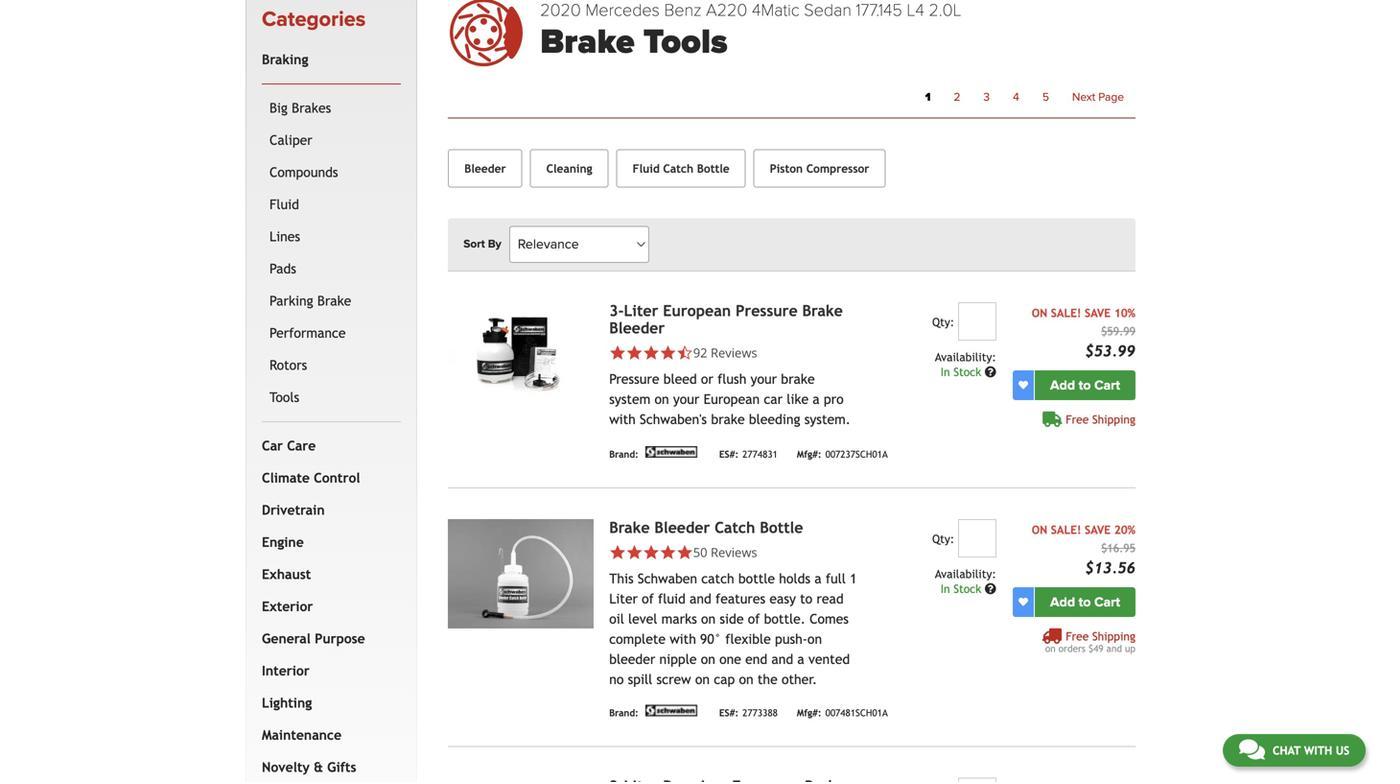 Task type: describe. For each thing, give the bounding box(es) containing it.
92 reviews
[[694, 344, 758, 361]]

availability: for $13.56
[[936, 567, 997, 580]]

lines
[[270, 229, 300, 244]]

marks
[[662, 611, 698, 626]]

1 vertical spatial your
[[674, 391, 700, 407]]

schwaben - corporate logo image for bleeder
[[643, 705, 700, 716]]

climate
[[262, 470, 310, 485]]

piston compressor
[[770, 162, 870, 175]]

on left the
[[739, 672, 754, 687]]

pads link
[[266, 253, 398, 285]]

piston compressor link
[[754, 149, 886, 188]]

bleed
[[664, 371, 697, 387]]

2774831
[[743, 449, 778, 460]]

on inside pressure bleed or flush your brake system on your european car like a pro with schwaben's brake bleeding system.
[[655, 391, 670, 407]]

&
[[314, 759, 323, 775]]

3-
[[610, 302, 624, 319]]

performance
[[270, 325, 346, 341]]

system.
[[805, 411, 851, 427]]

0 vertical spatial your
[[751, 371, 777, 387]]

reviews for catch
[[711, 543, 758, 561]]

1 92 reviews link from the left
[[610, 344, 858, 361]]

pads
[[270, 261, 297, 276]]

novelty & gifts link
[[258, 751, 398, 782]]

brake bleeder catch bottle link
[[610, 518, 804, 536]]

2 link
[[943, 85, 973, 110]]

complete
[[610, 631, 666, 647]]

question circle image
[[985, 366, 997, 377]]

question circle image
[[985, 583, 997, 594]]

general purpose link
[[258, 623, 398, 655]]

cleaning link
[[530, 149, 609, 188]]

l4
[[907, 0, 925, 21]]

compounds
[[270, 164, 338, 180]]

lighting
[[262, 695, 312, 710]]

qty: for 3-liter european pressure brake bleeder
[[933, 315, 955, 328]]

4 link
[[1002, 85, 1032, 110]]

catch
[[702, 571, 735, 586]]

es#: 2774831
[[720, 449, 778, 460]]

climate control
[[262, 470, 360, 485]]

es#3125779 - 007237sch01aktkt - 3-liter premium european brake bleeder - comes complete with professional grade aluminum 45mm master cylinder cap adapter - schwaben - audi bmw volkswagen mercedes benz mini porsche image
[[448, 778, 594, 782]]

lines link
[[266, 221, 398, 253]]

on for $13.56
[[1032, 523, 1048, 536]]

chat
[[1273, 744, 1301, 757]]

or
[[701, 371, 714, 387]]

es#: for catch
[[720, 707, 739, 718]]

add to wish list image
[[1019, 597, 1029, 607]]

pressure inside pressure bleed or flush your brake system on your european car like a pro with schwaben's brake bleeding system.
[[610, 371, 660, 387]]

tools inside 2020 mercedes benz a220 4matic sedan 177.145 l4 2.0l brake tools
[[644, 21, 728, 63]]

brake up this
[[610, 518, 650, 536]]

spill
[[628, 672, 653, 687]]

1 link
[[914, 85, 943, 110]]

on down 90°
[[701, 651, 716, 667]]

es#: for european
[[720, 449, 739, 460]]

es#2773388 - 007481sch01a - brake bleeder catch bottle - this schwaben catch bottle holds a full 1 liter of fluid and features easy to read oil level marks on side of bottle. comes complete with 90 flexible push-on bleeder nipple on one end and a vented no spill screw on cap on the other. - schwaben - audi bmw volkswagen mercedes benz mini image
[[448, 519, 594, 628]]

piston
[[770, 162, 803, 175]]

chat with us
[[1273, 744, 1350, 757]]

bleeding
[[749, 411, 801, 427]]

free for free shipping
[[1066, 412, 1090, 426]]

brake inside 3-liter european pressure brake bleeder
[[803, 302, 843, 319]]

es#2774831 - 007237sch01a - 3-liter european pressure brake bleeder - pressure bleed or flush your brake system on your european car like a pro with schwaben's brake bleeding system. - schwaben - audi bmw volkswagen mercedes benz mini porsche image
[[448, 302, 594, 411]]

flush
[[718, 371, 747, 387]]

this
[[610, 571, 634, 586]]

mfg#: for brake bleeder catch bottle
[[797, 707, 822, 718]]

3-liter european pressure brake bleeder
[[610, 302, 843, 337]]

availability: for $53.99
[[936, 350, 997, 364]]

drivetrain
[[262, 502, 325, 518]]

add to cart for $13.56
[[1051, 594, 1121, 610]]

2 horizontal spatial with
[[1305, 744, 1333, 757]]

holds
[[780, 571, 811, 586]]

fluid
[[658, 591, 686, 606]]

mercedes
[[586, 0, 660, 21]]

european inside 3-liter european pressure brake bleeder
[[663, 302, 731, 319]]

tools link
[[266, 381, 398, 413]]

shipping for free shipping on orders $49 and up
[[1093, 629, 1136, 643]]

in stock for $53.99
[[941, 365, 985, 378]]

mfg#: 007481sch01a
[[797, 707, 888, 718]]

liter inside 3-liter european pressure brake bleeder
[[624, 302, 659, 319]]

interior
[[262, 663, 310, 678]]

5
[[1043, 90, 1050, 104]]

0 vertical spatial bleeder
[[465, 162, 506, 175]]

features
[[716, 591, 766, 606]]

novelty
[[262, 759, 310, 775]]

0 vertical spatial of
[[642, 591, 654, 606]]

reviews for european
[[711, 344, 758, 361]]

rotors
[[270, 357, 307, 373]]

exterior link
[[258, 591, 398, 623]]

liter inside this schwaben catch bottle holds a full 1 liter of fluid and features easy to read oil level marks on side of bottle. comes complete with 90° flexible push-on bleeder nipple on one end and a vented no spill screw on cap on the other.
[[610, 591, 638, 606]]

$59.99
[[1102, 324, 1136, 338]]

read
[[817, 591, 844, 606]]

car
[[764, 391, 783, 407]]

to inside this schwaben catch bottle holds a full 1 liter of fluid and features easy to read oil level marks on side of bottle. comes complete with 90° flexible push-on bleeder nipple on one end and a vented no spill screw on cap on the other.
[[801, 591, 813, 606]]

to for 3-liter european pressure brake bleeder
[[1079, 377, 1092, 393]]

general
[[262, 631, 311, 646]]

in stock for $13.56
[[941, 582, 985, 595]]

general purpose
[[262, 631, 365, 646]]

comes
[[810, 611, 849, 626]]

$13.56
[[1086, 559, 1136, 577]]

with inside this schwaben catch bottle holds a full 1 liter of fluid and features easy to read oil level marks on side of bottle. comes complete with 90° flexible push-on bleeder nipple on one end and a vented no spill screw on cap on the other.
[[670, 631, 697, 647]]

to for brake bleeder catch bottle
[[1079, 594, 1092, 610]]

benz
[[665, 0, 702, 21]]

parking
[[270, 293, 314, 308]]

braking subcategories element
[[262, 83, 401, 422]]

2 50 reviews link from the left
[[694, 543, 758, 561]]

add to cart button for $53.99
[[1036, 370, 1136, 400]]

1 vertical spatial brake
[[711, 411, 745, 427]]

no
[[610, 672, 624, 687]]

climate control link
[[258, 462, 398, 494]]

bottle
[[739, 571, 776, 586]]

cart for $13.56
[[1095, 594, 1121, 610]]

control
[[314, 470, 360, 485]]

free for free shipping on orders $49 and up
[[1066, 629, 1090, 643]]

oil
[[610, 611, 625, 626]]

sale! for $53.99
[[1052, 306, 1082, 319]]

cleaning
[[547, 162, 593, 175]]

purpose
[[315, 631, 365, 646]]

bottle inside fluid catch bottle link
[[697, 162, 730, 175]]

50
[[694, 543, 708, 561]]

2 92 reviews link from the left
[[694, 344, 758, 361]]

add for $53.99
[[1051, 377, 1076, 393]]

nipple
[[660, 651, 697, 667]]

$16.95
[[1102, 541, 1136, 554]]

and inside free shipping on orders $49 and up
[[1107, 643, 1123, 654]]

gifts
[[327, 759, 357, 775]]

drivetrain link
[[258, 494, 398, 526]]

5 link
[[1032, 85, 1061, 110]]

pro
[[824, 391, 844, 407]]

3
[[984, 90, 991, 104]]

orders
[[1059, 643, 1086, 654]]

half star image
[[677, 344, 694, 361]]

this schwaben catch bottle holds a full 1 liter of fluid and features easy to read oil level marks on side of bottle. comes complete with 90° flexible push-on bleeder nipple on one end and a vented no spill screw on cap on the other.
[[610, 571, 857, 687]]

brakes
[[292, 100, 331, 115]]

fluid catch bottle link
[[617, 149, 746, 188]]

2020 mercedes benz a220 4matic sedan 177.145 l4 2.0l brake tools
[[541, 0, 962, 63]]

full
[[826, 571, 846, 586]]



Task type: locate. For each thing, give the bounding box(es) containing it.
with left us on the right
[[1305, 744, 1333, 757]]

2 free from the top
[[1066, 629, 1090, 643]]

1 vertical spatial a
[[815, 571, 822, 586]]

free inside free shipping on orders $49 and up
[[1066, 629, 1090, 643]]

big
[[270, 100, 288, 115]]

1 vertical spatial add
[[1051, 594, 1076, 610]]

on left orders
[[1046, 643, 1056, 654]]

2 add to cart from the top
[[1051, 594, 1121, 610]]

1 vertical spatial es#:
[[720, 707, 739, 718]]

1 vertical spatial add to cart
[[1051, 594, 1121, 610]]

brand: down system
[[610, 449, 639, 460]]

brand: down no
[[610, 707, 639, 718]]

1 vertical spatial stock
[[954, 582, 982, 595]]

0 horizontal spatial fluid
[[270, 197, 299, 212]]

2773388
[[743, 707, 778, 718]]

1 horizontal spatial 1
[[926, 90, 931, 104]]

0 vertical spatial with
[[610, 411, 636, 427]]

1 reviews from the top
[[711, 344, 758, 361]]

2 schwaben - corporate logo image from the top
[[643, 705, 700, 716]]

90°
[[701, 631, 722, 647]]

2 shipping from the top
[[1093, 629, 1136, 643]]

1 vertical spatial sale!
[[1052, 523, 1082, 536]]

with down system
[[610, 411, 636, 427]]

1 in stock from the top
[[941, 365, 985, 378]]

1 vertical spatial european
[[704, 391, 760, 407]]

add to cart
[[1051, 377, 1121, 393], [1051, 594, 1121, 610]]

1 vertical spatial cart
[[1095, 594, 1121, 610]]

fluid for fluid catch bottle
[[633, 162, 660, 175]]

add to cart button up free shipping
[[1036, 370, 1136, 400]]

sedan
[[805, 0, 852, 21]]

1 vertical spatial mfg#:
[[797, 707, 822, 718]]

1 vertical spatial qty:
[[933, 532, 955, 545]]

$53.99
[[1086, 342, 1136, 360]]

your down the bleed
[[674, 391, 700, 407]]

92 reviews link
[[610, 344, 858, 361], [694, 344, 758, 361]]

2 add from the top
[[1051, 594, 1076, 610]]

pressure up system
[[610, 371, 660, 387]]

maintenance
[[262, 727, 342, 743]]

shipping
[[1093, 412, 1136, 426], [1093, 629, 1136, 643]]

save left 20%
[[1085, 523, 1111, 536]]

availability: up question circle icon
[[936, 350, 997, 364]]

bleeder
[[610, 651, 656, 667]]

cart for $53.99
[[1095, 377, 1121, 393]]

1 horizontal spatial fluid
[[633, 162, 660, 175]]

a left full
[[815, 571, 822, 586]]

1 vertical spatial 1
[[850, 571, 857, 586]]

0 horizontal spatial tools
[[270, 389, 300, 405]]

0 vertical spatial availability:
[[936, 350, 997, 364]]

european
[[663, 302, 731, 319], [704, 391, 760, 407]]

free shipping
[[1066, 412, 1136, 426]]

save for $13.56
[[1085, 523, 1111, 536]]

brand: for 3-liter european pressure brake bleeder
[[610, 449, 639, 460]]

parking brake link
[[266, 285, 398, 317]]

0 vertical spatial es#:
[[720, 449, 739, 460]]

0 vertical spatial catch
[[664, 162, 694, 175]]

1 availability: from the top
[[936, 350, 997, 364]]

on left cap
[[696, 672, 710, 687]]

0 vertical spatial shipping
[[1093, 412, 1136, 426]]

1 save from the top
[[1085, 306, 1111, 319]]

with down marks
[[670, 631, 697, 647]]

1 vertical spatial on
[[1032, 523, 1048, 536]]

1 vertical spatial pressure
[[610, 371, 660, 387]]

1 brand: from the top
[[610, 449, 639, 460]]

fluid up lines
[[270, 197, 299, 212]]

easy
[[770, 591, 796, 606]]

to
[[1079, 377, 1092, 393], [801, 591, 813, 606], [1079, 594, 1092, 610]]

0 vertical spatial sale!
[[1052, 306, 1082, 319]]

2 qty: from the top
[[933, 532, 955, 545]]

mfg#: down system.
[[797, 449, 822, 460]]

3-liter european pressure brake bleeder link
[[610, 302, 843, 337]]

bleeder up 'sort by'
[[465, 162, 506, 175]]

side
[[720, 611, 744, 626]]

on inside on sale!                         save 10% $59.99 $53.99
[[1032, 306, 1048, 319]]

0 vertical spatial on
[[1032, 306, 1048, 319]]

save for $53.99
[[1085, 306, 1111, 319]]

es#: left 2774831
[[720, 449, 739, 460]]

92
[[694, 344, 708, 361]]

bleeder up 50
[[655, 518, 710, 536]]

1 inside 'link'
[[926, 90, 931, 104]]

0 vertical spatial reviews
[[711, 344, 758, 361]]

tools down benz
[[644, 21, 728, 63]]

1 in from the top
[[941, 365, 951, 378]]

2 sale! from the top
[[1052, 523, 1082, 536]]

sale! inside on sale!                         save 10% $59.99 $53.99
[[1052, 306, 1082, 319]]

chat with us link
[[1224, 734, 1367, 767]]

1 inside this schwaben catch bottle holds a full 1 liter of fluid and features easy to read oil level marks on side of bottle. comes complete with 90° flexible push-on bleeder nipple on one end and a vented no spill screw on cap on the other.
[[850, 571, 857, 586]]

0 vertical spatial fluid
[[633, 162, 660, 175]]

and down the catch at the bottom of page
[[690, 591, 712, 606]]

your up car
[[751, 371, 777, 387]]

rotors link
[[266, 349, 398, 381]]

0 vertical spatial brand:
[[610, 449, 639, 460]]

sale! left 10%
[[1052, 306, 1082, 319]]

other.
[[782, 672, 818, 687]]

0 horizontal spatial catch
[[664, 162, 694, 175]]

1 horizontal spatial with
[[670, 631, 697, 647]]

2 vertical spatial a
[[798, 651, 805, 667]]

1 vertical spatial availability:
[[936, 567, 997, 580]]

catch
[[664, 162, 694, 175], [715, 518, 756, 536]]

on up schwaben's
[[655, 391, 670, 407]]

None number field
[[959, 302, 997, 340], [959, 519, 997, 557], [959, 778, 997, 782], [959, 302, 997, 340], [959, 519, 997, 557], [959, 778, 997, 782]]

brake up pro
[[803, 302, 843, 319]]

sale! for $13.56
[[1052, 523, 1082, 536]]

qty: for brake bleeder catch bottle
[[933, 532, 955, 545]]

0 vertical spatial european
[[663, 302, 731, 319]]

1 free from the top
[[1066, 412, 1090, 426]]

1 vertical spatial liter
[[610, 591, 638, 606]]

0 vertical spatial bottle
[[697, 162, 730, 175]]

on down comes
[[808, 631, 823, 647]]

and left up on the bottom
[[1107, 643, 1123, 654]]

european up 92
[[663, 302, 731, 319]]

add to cart up free shipping on orders $49 and up
[[1051, 594, 1121, 610]]

0 vertical spatial schwaben - corporate logo image
[[643, 446, 700, 458]]

2 add to cart button from the top
[[1036, 587, 1136, 617]]

of up flexible
[[748, 611, 760, 626]]

1 mfg#: from the top
[[797, 449, 822, 460]]

1 shipping from the top
[[1093, 412, 1136, 426]]

bleeder
[[465, 162, 506, 175], [610, 319, 665, 337], [655, 518, 710, 536]]

star image
[[610, 344, 626, 361], [626, 344, 643, 361], [643, 344, 660, 361], [660, 344, 677, 361], [610, 544, 626, 561], [643, 544, 660, 561], [660, 544, 677, 561]]

fluid for fluid
[[270, 197, 299, 212]]

1 star image from the left
[[626, 544, 643, 561]]

0 vertical spatial cart
[[1095, 377, 1121, 393]]

schwaben's
[[640, 411, 707, 427]]

cart
[[1095, 377, 1121, 393], [1095, 594, 1121, 610]]

0 vertical spatial free
[[1066, 412, 1090, 426]]

1 horizontal spatial your
[[751, 371, 777, 387]]

sale! left 20%
[[1052, 523, 1082, 536]]

schwaben - corporate logo image down screw
[[643, 705, 700, 716]]

0 horizontal spatial of
[[642, 591, 654, 606]]

2 vertical spatial with
[[1305, 744, 1333, 757]]

1 add to cart from the top
[[1051, 377, 1121, 393]]

add
[[1051, 377, 1076, 393], [1051, 594, 1076, 610]]

1 50 reviews link from the left
[[610, 543, 858, 561]]

star image up this
[[626, 544, 643, 561]]

on sale!                         save 20% $16.95 $13.56
[[1032, 523, 1136, 577]]

sale! inside on sale!                         save 20% $16.95 $13.56
[[1052, 523, 1082, 536]]

add for $13.56
[[1051, 594, 1076, 610]]

2 on from the top
[[1032, 523, 1048, 536]]

177.145
[[857, 0, 903, 21]]

1 vertical spatial brand:
[[610, 707, 639, 718]]

0 vertical spatial a
[[813, 391, 820, 407]]

in left question circle image
[[941, 582, 951, 595]]

add to cart for $53.99
[[1051, 377, 1121, 393]]

comments image
[[1240, 738, 1266, 761]]

4matic
[[752, 0, 800, 21]]

fluid inside fluid catch bottle link
[[633, 162, 660, 175]]

in
[[941, 365, 951, 378], [941, 582, 951, 595]]

brake up like
[[781, 371, 815, 387]]

0 horizontal spatial with
[[610, 411, 636, 427]]

like
[[787, 391, 809, 407]]

20%
[[1115, 523, 1136, 536]]

bleeder inside 3-liter european pressure brake bleeder
[[610, 319, 665, 337]]

pressure inside 3-liter european pressure brake bleeder
[[736, 302, 798, 319]]

1 horizontal spatial bottle
[[760, 518, 804, 536]]

compressor
[[807, 162, 870, 175]]

1 vertical spatial tools
[[270, 389, 300, 405]]

free down '$53.99'
[[1066, 412, 1090, 426]]

pressure up 92 reviews
[[736, 302, 798, 319]]

1 vertical spatial with
[[670, 631, 697, 647]]

to up free shipping
[[1079, 377, 1092, 393]]

european inside pressure bleed or flush your brake system on your european car like a pro with schwaben's brake bleeding system.
[[704, 391, 760, 407]]

1 vertical spatial schwaben - corporate logo image
[[643, 705, 700, 716]]

1 vertical spatial catch
[[715, 518, 756, 536]]

bottle up holds
[[760, 518, 804, 536]]

flexible
[[726, 631, 771, 647]]

one
[[720, 651, 742, 667]]

1 horizontal spatial brake
[[781, 371, 815, 387]]

1 horizontal spatial catch
[[715, 518, 756, 536]]

a220
[[707, 0, 748, 21]]

on sale!                         save 10% $59.99 $53.99
[[1032, 306, 1136, 360]]

2 horizontal spatial and
[[1107, 643, 1123, 654]]

on inside on sale!                         save 20% $16.95 $13.56
[[1032, 523, 1048, 536]]

2 mfg#: from the top
[[797, 707, 822, 718]]

stock for $13.56
[[954, 582, 982, 595]]

big brakes
[[270, 100, 331, 115]]

car care link
[[258, 430, 398, 462]]

1 cart from the top
[[1095, 377, 1121, 393]]

bottle left piston
[[697, 162, 730, 175]]

reviews up flush
[[711, 344, 758, 361]]

0 horizontal spatial 1
[[850, 571, 857, 586]]

1 vertical spatial in stock
[[941, 582, 985, 595]]

1 schwaben - corporate logo image from the top
[[643, 446, 700, 458]]

0 vertical spatial add to cart button
[[1036, 370, 1136, 400]]

1 horizontal spatial pressure
[[736, 302, 798, 319]]

schwaben - corporate logo image down schwaben's
[[643, 446, 700, 458]]

on for $53.99
[[1032, 306, 1048, 319]]

tools inside the braking subcategories element
[[270, 389, 300, 405]]

brake down "2020"
[[541, 21, 635, 63]]

cart down $13.56
[[1095, 594, 1121, 610]]

on up 90°
[[702, 611, 716, 626]]

0 vertical spatial qty:
[[933, 315, 955, 328]]

the
[[758, 672, 778, 687]]

fluid inside fluid link
[[270, 197, 299, 212]]

compounds link
[[266, 156, 398, 188]]

1 stock from the top
[[954, 365, 982, 378]]

brake down flush
[[711, 411, 745, 427]]

2 cart from the top
[[1095, 594, 1121, 610]]

big brakes link
[[266, 92, 398, 124]]

fluid right cleaning on the left top of page
[[633, 162, 660, 175]]

1 on from the top
[[1032, 306, 1048, 319]]

1 vertical spatial fluid
[[270, 197, 299, 212]]

free left up on the bottom
[[1066, 629, 1090, 643]]

paginated product list navigation navigation
[[541, 85, 1136, 110]]

in for brake bleeder catch bottle
[[941, 582, 951, 595]]

2.0l
[[930, 0, 962, 21]]

0 vertical spatial save
[[1085, 306, 1111, 319]]

2 reviews from the top
[[711, 543, 758, 561]]

0 vertical spatial stock
[[954, 365, 982, 378]]

pressure bleed or flush your brake system on your european car like a pro with schwaben's brake bleeding system.
[[610, 371, 851, 427]]

a inside pressure bleed or flush your brake system on your european car like a pro with schwaben's brake bleeding system.
[[813, 391, 820, 407]]

fluid link
[[266, 188, 398, 221]]

0 horizontal spatial star image
[[626, 544, 643, 561]]

$49
[[1089, 643, 1104, 654]]

brake inside 2020 mercedes benz a220 4matic sedan 177.145 l4 2.0l brake tools
[[541, 21, 635, 63]]

car care
[[262, 438, 316, 453]]

schwaben - corporate logo image
[[643, 446, 700, 458], [643, 705, 700, 716]]

1 horizontal spatial and
[[772, 651, 794, 667]]

schwaben - corporate logo image for liter
[[643, 446, 700, 458]]

0 horizontal spatial pressure
[[610, 371, 660, 387]]

and down the push- at bottom right
[[772, 651, 794, 667]]

brand: for brake bleeder catch bottle
[[610, 707, 639, 718]]

1 right full
[[850, 571, 857, 586]]

save left 10%
[[1085, 306, 1111, 319]]

add to cart button for $13.56
[[1036, 587, 1136, 617]]

0 horizontal spatial brake
[[711, 411, 745, 427]]

next page link
[[1061, 85, 1136, 110]]

add to cart button up free shipping on orders $49 and up
[[1036, 587, 1136, 617]]

0 vertical spatial add to cart
[[1051, 377, 1121, 393]]

brake bleeder catch bottle
[[610, 518, 804, 536]]

2 vertical spatial bleeder
[[655, 518, 710, 536]]

with inside pressure bleed or flush your brake system on your european car like a pro with schwaben's brake bleeding system.
[[610, 411, 636, 427]]

0 vertical spatial mfg#:
[[797, 449, 822, 460]]

reviews
[[711, 344, 758, 361], [711, 543, 758, 561]]

0 vertical spatial in stock
[[941, 365, 985, 378]]

add right add to wish list image on the bottom right of the page
[[1051, 594, 1076, 610]]

interior link
[[258, 655, 398, 687]]

0 vertical spatial liter
[[624, 302, 659, 319]]

european down flush
[[704, 391, 760, 407]]

2 availability: from the top
[[936, 567, 997, 580]]

0 vertical spatial brake
[[781, 371, 815, 387]]

a left pro
[[813, 391, 820, 407]]

brake inside the braking subcategories element
[[318, 293, 352, 308]]

save inside on sale!                         save 10% $59.99 $53.99
[[1085, 306, 1111, 319]]

1 vertical spatial bottle
[[760, 518, 804, 536]]

1 vertical spatial reviews
[[711, 543, 758, 561]]

1 vertical spatial of
[[748, 611, 760, 626]]

0 horizontal spatial and
[[690, 591, 712, 606]]

0 vertical spatial add
[[1051, 377, 1076, 393]]

caliper link
[[266, 124, 398, 156]]

on inside free shipping on orders $49 and up
[[1046, 643, 1056, 654]]

bleeder up the bleed
[[610, 319, 665, 337]]

save inside on sale!                         save 20% $16.95 $13.56
[[1085, 523, 1111, 536]]

1 add to cart button from the top
[[1036, 370, 1136, 400]]

1 vertical spatial free
[[1066, 629, 1090, 643]]

screw
[[657, 672, 692, 687]]

2 es#: from the top
[[720, 707, 739, 718]]

1 vertical spatial bleeder
[[610, 319, 665, 337]]

availability: up question circle image
[[936, 567, 997, 580]]

add to wish list image
[[1019, 380, 1029, 390]]

stock left question circle image
[[954, 582, 982, 595]]

2 save from the top
[[1085, 523, 1111, 536]]

add to cart up free shipping
[[1051, 377, 1121, 393]]

by
[[488, 237, 502, 251]]

reviews up the catch at the bottom of page
[[711, 543, 758, 561]]

stock for $53.99
[[954, 365, 982, 378]]

level
[[629, 611, 658, 626]]

2 star image from the left
[[677, 544, 694, 561]]

braking
[[262, 52, 309, 67]]

1 qty: from the top
[[933, 315, 955, 328]]

1 horizontal spatial of
[[748, 611, 760, 626]]

to up free shipping on orders $49 and up
[[1079, 594, 1092, 610]]

cart down '$53.99'
[[1095, 377, 1121, 393]]

to down holds
[[801, 591, 813, 606]]

1 vertical spatial save
[[1085, 523, 1111, 536]]

brake down pads link
[[318, 293, 352, 308]]

parking brake
[[270, 293, 352, 308]]

tools down rotors
[[270, 389, 300, 405]]

shipping for free shipping
[[1093, 412, 1136, 426]]

1 sale! from the top
[[1052, 306, 1082, 319]]

1 horizontal spatial tools
[[644, 21, 728, 63]]

star image up schwaben
[[677, 544, 694, 561]]

a up other. in the right bottom of the page
[[798, 651, 805, 667]]

es#: left 2773388
[[720, 707, 739, 718]]

free
[[1066, 412, 1090, 426], [1066, 629, 1090, 643]]

lighting link
[[258, 687, 398, 719]]

shipping right orders
[[1093, 629, 1136, 643]]

star image
[[626, 544, 643, 561], [677, 544, 694, 561]]

exhaust
[[262, 567, 311, 582]]

2 brand: from the top
[[610, 707, 639, 718]]

sort by
[[464, 237, 502, 251]]

2 in from the top
[[941, 582, 951, 595]]

add right add to wish list icon
[[1051, 377, 1076, 393]]

1 horizontal spatial star image
[[677, 544, 694, 561]]

1 vertical spatial shipping
[[1093, 629, 1136, 643]]

car
[[262, 438, 283, 453]]

end
[[746, 651, 768, 667]]

1 add from the top
[[1051, 377, 1076, 393]]

0 horizontal spatial your
[[674, 391, 700, 407]]

free shipping on orders $49 and up
[[1046, 629, 1136, 654]]

0 vertical spatial tools
[[644, 21, 728, 63]]

1 left the 2
[[926, 90, 931, 104]]

of
[[642, 591, 654, 606], [748, 611, 760, 626]]

3 link
[[973, 85, 1002, 110]]

1 vertical spatial in
[[941, 582, 951, 595]]

of up level
[[642, 591, 654, 606]]

us
[[1337, 744, 1350, 757]]

cap
[[714, 672, 735, 687]]

0 vertical spatial 1
[[926, 90, 931, 104]]

stock left question circle icon
[[954, 365, 982, 378]]

mfg#: for 3-liter european pressure brake bleeder
[[797, 449, 822, 460]]

1 vertical spatial add to cart button
[[1036, 587, 1136, 617]]

0 horizontal spatial bottle
[[697, 162, 730, 175]]

0 vertical spatial pressure
[[736, 302, 798, 319]]

1 es#: from the top
[[720, 449, 739, 460]]

in for 3-liter european pressure brake bleeder
[[941, 365, 951, 378]]

novelty & gifts
[[262, 759, 357, 775]]

2 stock from the top
[[954, 582, 982, 595]]

2 in stock from the top
[[941, 582, 985, 595]]

shipping inside free shipping on orders $49 and up
[[1093, 629, 1136, 643]]

mfg#: down other. in the right bottom of the page
[[797, 707, 822, 718]]

in left question circle icon
[[941, 365, 951, 378]]

shipping down '$53.99'
[[1093, 412, 1136, 426]]

bleeder link
[[448, 149, 523, 188]]

0 vertical spatial in
[[941, 365, 951, 378]]



Task type: vqa. For each thing, say whether or not it's contained in the screenshot.
Search text box
no



